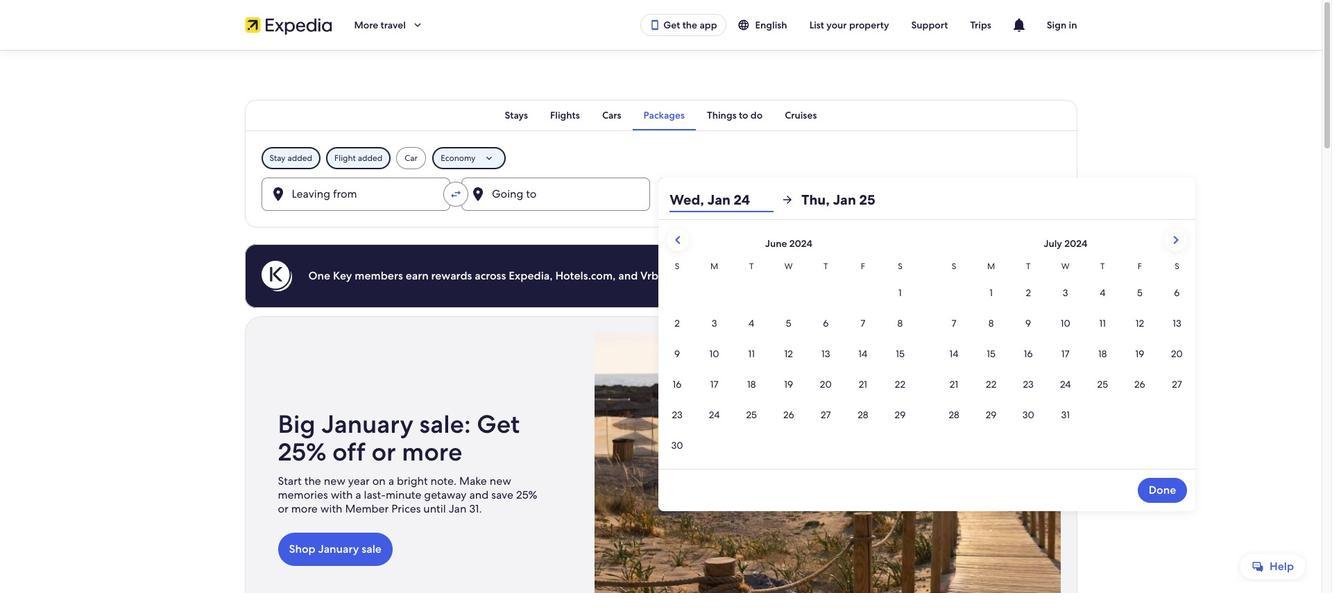 Task type: describe. For each thing, give the bounding box(es) containing it.
-
[[725, 192, 730, 207]]

january for shop
[[318, 542, 359, 557]]

stays link
[[494, 100, 539, 131]]

thu,
[[802, 191, 830, 209]]

prices
[[392, 502, 421, 517]]

january for big
[[322, 408, 414, 441]]

flights link
[[539, 100, 591, 131]]

expedia logo image
[[245, 15, 332, 35]]

trips link
[[960, 12, 1003, 37]]

shop
[[289, 542, 316, 557]]

wed, jan 24
[[670, 191, 750, 209]]

thu, jan 25
[[802, 191, 876, 209]]

to
[[739, 109, 749, 121]]

stays
[[505, 109, 528, 121]]

expedia,
[[509, 269, 553, 283]]

more travel button
[[343, 12, 435, 37]]

and inside the big january sale: get 25% off or more start the new year on a bright note. make new memories with a last-minute getaway and save 25% or more with member prices until jan 31.
[[470, 488, 489, 503]]

car
[[405, 153, 418, 164]]

things
[[707, 109, 737, 121]]

added for stay added
[[288, 153, 312, 164]]

with left last-
[[331, 488, 353, 503]]

flight
[[335, 153, 356, 164]]

sale
[[362, 542, 382, 557]]

stay
[[270, 153, 286, 164]]

bright
[[397, 474, 428, 489]]

m for july 2024
[[988, 261, 996, 272]]

more travel
[[354, 19, 406, 31]]

next month image
[[1169, 232, 1185, 249]]

july
[[1044, 237, 1063, 250]]

0 horizontal spatial a
[[356, 488, 361, 503]]

1 new from the left
[[324, 474, 346, 489]]

july 2024
[[1044, 237, 1088, 250]]

31.
[[469, 502, 482, 517]]

key
[[333, 269, 352, 283]]

trailing image
[[412, 19, 424, 31]]

0 vertical spatial or
[[372, 436, 396, 469]]

economy
[[441, 153, 476, 164]]

one
[[309, 269, 331, 283]]

cars link
[[591, 100, 633, 131]]

packages
[[644, 109, 685, 121]]

jan 24 - jan 25
[[690, 192, 766, 207]]

one key members earn rewards across expedia, hotels.com, and vrbo
[[309, 269, 666, 283]]

in
[[1069, 19, 1078, 31]]

2024 for july 2024
[[1065, 237, 1088, 250]]

big january sale: get 25% off or more start the new year on a bright note. make new memories with a last-minute getaway and save 25% or more with member prices until jan 31.
[[278, 408, 538, 517]]

2 new from the left
[[490, 474, 512, 489]]

minute
[[386, 488, 422, 503]]

trips
[[971, 19, 992, 31]]

1 horizontal spatial get
[[664, 19, 681, 31]]

shop january sale
[[289, 542, 382, 557]]

wed, jan 24 button
[[670, 187, 774, 212]]

make
[[460, 474, 487, 489]]

big january sale: get 25% off or more main content
[[0, 50, 1323, 594]]

get inside the big january sale: get 25% off or more start the new year on a bright note. make new memories with a last-minute getaway and save 25% or more with member prices until jan 31.
[[477, 408, 520, 441]]

done button
[[1138, 478, 1188, 503]]

getaway
[[424, 488, 467, 503]]

sign in button
[[1036, 12, 1089, 37]]

2024 for june 2024
[[790, 237, 813, 250]]

things to do link
[[696, 100, 774, 131]]

cruises
[[785, 109, 817, 121]]

jan inside the big january sale: get 25% off or more start the new year on a bright note. make new memories with a last-minute getaway and save 25% or more with member prices until jan 31.
[[449, 502, 467, 517]]

0 horizontal spatial 24
[[710, 192, 723, 207]]

hotels.com,
[[556, 269, 616, 283]]

communication center icon image
[[1011, 17, 1028, 33]]

4 s from the left
[[1175, 261, 1180, 272]]

year
[[348, 474, 370, 489]]

25 inside jan 24 - jan 25 button
[[753, 192, 766, 207]]

list
[[810, 19, 825, 31]]

1 horizontal spatial a
[[389, 474, 394, 489]]

note.
[[431, 474, 457, 489]]

members
[[355, 269, 403, 283]]

stay added
[[270, 153, 312, 164]]

off
[[333, 436, 366, 469]]

f for june 2024
[[861, 261, 866, 272]]

flights
[[551, 109, 580, 121]]

big
[[278, 408, 316, 441]]

cars
[[603, 109, 622, 121]]

start
[[278, 474, 302, 489]]

1 vertical spatial more
[[291, 502, 318, 517]]

english button
[[727, 12, 799, 37]]



Task type: vqa. For each thing, say whether or not it's contained in the screenshot.
10 button at the bottom of page
no



Task type: locate. For each thing, give the bounding box(es) containing it.
list your property
[[810, 19, 890, 31]]

f
[[861, 261, 866, 272], [1138, 261, 1143, 272]]

january inside the big january sale: get 25% off or more start the new year on a bright note. make new memories with a last-minute getaway and save 25% or more with member prices until jan 31.
[[322, 408, 414, 441]]

0 horizontal spatial added
[[288, 153, 312, 164]]

0 horizontal spatial or
[[278, 502, 289, 517]]

june
[[766, 237, 788, 250]]

property
[[850, 19, 890, 31]]

your
[[827, 19, 847, 31]]

sign
[[1047, 19, 1067, 31]]

1 horizontal spatial m
[[988, 261, 996, 272]]

1 s from the left
[[675, 261, 680, 272]]

earn
[[406, 269, 429, 283]]

thu, jan 25 button
[[802, 187, 906, 212]]

25%
[[278, 436, 327, 469], [516, 488, 538, 503]]

added right the flight
[[358, 153, 383, 164]]

3 s from the left
[[952, 261, 957, 272]]

w for june
[[785, 261, 793, 272]]

january left sale
[[318, 542, 359, 557]]

support
[[912, 19, 949, 31]]

member
[[345, 502, 389, 517]]

1 horizontal spatial the
[[683, 19, 698, 31]]

1 f from the left
[[861, 261, 866, 272]]

1 m from the left
[[711, 261, 719, 272]]

with left 'member'
[[321, 502, 343, 517]]

1 horizontal spatial 25
[[860, 191, 876, 209]]

25 right thu,
[[860, 191, 876, 209]]

1 horizontal spatial f
[[1138, 261, 1143, 272]]

tab list inside big january sale: get 25% off or more main content
[[245, 100, 1078, 131]]

jan inside button
[[833, 191, 857, 209]]

1 2024 from the left
[[790, 237, 813, 250]]

0 vertical spatial more
[[402, 436, 463, 469]]

save
[[492, 488, 514, 503]]

get
[[664, 19, 681, 31], [477, 408, 520, 441]]

get right download the app button image
[[664, 19, 681, 31]]

get right sale:
[[477, 408, 520, 441]]

1 w from the left
[[785, 261, 793, 272]]

25
[[860, 191, 876, 209], [753, 192, 766, 207]]

1 horizontal spatial or
[[372, 436, 396, 469]]

sale:
[[420, 408, 471, 441]]

0 vertical spatial 25%
[[278, 436, 327, 469]]

m for june 2024
[[711, 261, 719, 272]]

1 horizontal spatial 2024
[[1065, 237, 1088, 250]]

2 t from the left
[[824, 261, 829, 272]]

3 t from the left
[[1027, 261, 1031, 272]]

1 horizontal spatial and
[[619, 269, 638, 283]]

last-
[[364, 488, 386, 503]]

1 vertical spatial january
[[318, 542, 359, 557]]

t
[[750, 261, 754, 272], [824, 261, 829, 272], [1027, 261, 1031, 272], [1101, 261, 1106, 272]]

0 horizontal spatial get
[[477, 408, 520, 441]]

january
[[322, 408, 414, 441], [318, 542, 359, 557]]

travel
[[381, 19, 406, 31]]

0 vertical spatial and
[[619, 269, 638, 283]]

w
[[785, 261, 793, 272], [1062, 261, 1070, 272]]

tab list containing stays
[[245, 100, 1078, 131]]

added right stay
[[288, 153, 312, 164]]

24 right -
[[734, 191, 750, 209]]

more down the start
[[291, 502, 318, 517]]

1 horizontal spatial 25%
[[516, 488, 538, 503]]

get the app
[[664, 19, 717, 31]]

2024 right june
[[790, 237, 813, 250]]

shop january sale link
[[278, 533, 393, 566]]

2 f from the left
[[1138, 261, 1143, 272]]

0 horizontal spatial more
[[291, 502, 318, 517]]

jan
[[708, 191, 731, 209], [833, 191, 857, 209], [690, 192, 707, 207], [733, 192, 751, 207], [449, 502, 467, 517]]

a right on
[[389, 474, 394, 489]]

app
[[700, 19, 717, 31]]

june 2024
[[766, 237, 813, 250]]

added for flight added
[[358, 153, 383, 164]]

things to do
[[707, 109, 763, 121]]

download the app button image
[[650, 19, 661, 31]]

support link
[[901, 12, 960, 37]]

swap origin and destination values image
[[450, 188, 462, 201]]

new right the make
[[490, 474, 512, 489]]

previous month image
[[670, 232, 687, 249]]

1 vertical spatial the
[[305, 474, 321, 489]]

with
[[331, 488, 353, 503], [321, 502, 343, 517]]

more
[[402, 436, 463, 469], [291, 502, 318, 517]]

more
[[354, 19, 378, 31]]

english
[[756, 19, 788, 31]]

0 horizontal spatial new
[[324, 474, 346, 489]]

economy button
[[433, 147, 506, 169]]

0 horizontal spatial the
[[305, 474, 321, 489]]

s
[[675, 261, 680, 272], [898, 261, 903, 272], [952, 261, 957, 272], [1175, 261, 1180, 272]]

flight added
[[335, 153, 383, 164]]

0 vertical spatial the
[[683, 19, 698, 31]]

on
[[373, 474, 386, 489]]

25 right -
[[753, 192, 766, 207]]

more up note.
[[402, 436, 463, 469]]

4 t from the left
[[1101, 261, 1106, 272]]

a left last-
[[356, 488, 361, 503]]

1 vertical spatial 25%
[[516, 488, 538, 503]]

get the app link
[[641, 14, 727, 36]]

2024 right july
[[1065, 237, 1088, 250]]

jan 24 - jan 25 button
[[659, 178, 816, 211]]

25 inside thu, jan 25 button
[[860, 191, 876, 209]]

memories
[[278, 488, 328, 503]]

25% right save
[[516, 488, 538, 503]]

1 vertical spatial and
[[470, 488, 489, 503]]

across
[[475, 269, 506, 283]]

the left app
[[683, 19, 698, 31]]

the right the start
[[305, 474, 321, 489]]

packages link
[[633, 100, 696, 131]]

2 w from the left
[[1062, 261, 1070, 272]]

1 vertical spatial get
[[477, 408, 520, 441]]

2 s from the left
[[898, 261, 903, 272]]

sign in
[[1047, 19, 1078, 31]]

1 horizontal spatial added
[[358, 153, 383, 164]]

2 m from the left
[[988, 261, 996, 272]]

added
[[288, 153, 312, 164], [358, 153, 383, 164]]

vrbo
[[641, 269, 666, 283]]

and left save
[[470, 488, 489, 503]]

0 horizontal spatial f
[[861, 261, 866, 272]]

1 horizontal spatial 24
[[734, 191, 750, 209]]

w for july
[[1062, 261, 1070, 272]]

new
[[324, 474, 346, 489], [490, 474, 512, 489]]

until
[[424, 502, 446, 517]]

the inside the big january sale: get 25% off or more start the new year on a bright note. make new memories with a last-minute getaway and save 25% or more with member prices until jan 31.
[[305, 474, 321, 489]]

w down june 2024
[[785, 261, 793, 272]]

0 horizontal spatial and
[[470, 488, 489, 503]]

tab list
[[245, 100, 1078, 131]]

0 vertical spatial get
[[664, 19, 681, 31]]

1 horizontal spatial w
[[1062, 261, 1070, 272]]

1 horizontal spatial more
[[402, 436, 463, 469]]

or up on
[[372, 436, 396, 469]]

1 horizontal spatial new
[[490, 474, 512, 489]]

and left vrbo
[[619, 269, 638, 283]]

cruises link
[[774, 100, 829, 131]]

2024
[[790, 237, 813, 250], [1065, 237, 1088, 250]]

1 added from the left
[[288, 153, 312, 164]]

rewards
[[431, 269, 472, 283]]

w down july 2024
[[1062, 261, 1070, 272]]

24 left -
[[710, 192, 723, 207]]

done
[[1149, 483, 1177, 498]]

m
[[711, 261, 719, 272], [988, 261, 996, 272]]

0 horizontal spatial 25%
[[278, 436, 327, 469]]

or down the start
[[278, 502, 289, 517]]

january up year
[[322, 408, 414, 441]]

0 horizontal spatial 2024
[[790, 237, 813, 250]]

wed,
[[670, 191, 705, 209]]

list your property link
[[799, 12, 901, 37]]

new left year
[[324, 474, 346, 489]]

1 vertical spatial or
[[278, 502, 289, 517]]

do
[[751, 109, 763, 121]]

and
[[619, 269, 638, 283], [470, 488, 489, 503]]

2 2024 from the left
[[1065, 237, 1088, 250]]

small image
[[738, 19, 756, 31]]

0 horizontal spatial m
[[711, 261, 719, 272]]

the
[[683, 19, 698, 31], [305, 474, 321, 489]]

f for july 2024
[[1138, 261, 1143, 272]]

0 horizontal spatial 25
[[753, 192, 766, 207]]

1 t from the left
[[750, 261, 754, 272]]

0 horizontal spatial w
[[785, 261, 793, 272]]

25% up the start
[[278, 436, 327, 469]]

24
[[734, 191, 750, 209], [710, 192, 723, 207]]

2 added from the left
[[358, 153, 383, 164]]

0 vertical spatial january
[[322, 408, 414, 441]]



